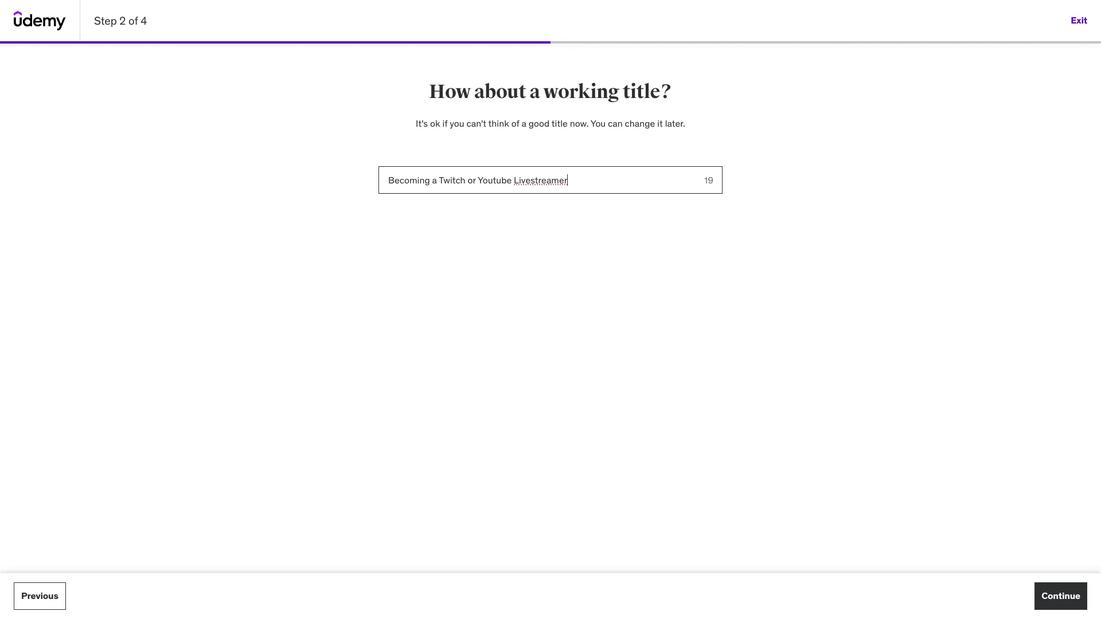 Task type: vqa. For each thing, say whether or not it's contained in the screenshot.
exit button in the right of the page
yes



Task type: locate. For each thing, give the bounding box(es) containing it.
exit
[[1071, 15, 1088, 26]]

of right think
[[512, 118, 520, 129]]

it's
[[416, 118, 428, 129]]

a up good
[[530, 80, 540, 104]]

continue
[[1042, 591, 1081, 602]]

later.
[[665, 118, 686, 129]]

udemy image
[[14, 11, 66, 30]]

0 vertical spatial a
[[530, 80, 540, 104]]

step
[[94, 14, 117, 27]]

about
[[474, 80, 526, 104]]

a
[[530, 80, 540, 104], [522, 118, 527, 129]]

you
[[450, 118, 464, 129]]

can
[[608, 118, 623, 129]]

1 vertical spatial a
[[522, 118, 527, 129]]

0 horizontal spatial of
[[129, 14, 138, 27]]

of
[[129, 14, 138, 27], [512, 118, 520, 129]]

4
[[141, 14, 147, 27]]

you
[[591, 118, 606, 129]]

previous button
[[14, 583, 66, 610]]

how
[[429, 80, 471, 104]]

of right 2
[[129, 14, 138, 27]]

1 horizontal spatial of
[[512, 118, 520, 129]]

how about a working title?
[[429, 80, 672, 104]]

exit button
[[1071, 7, 1088, 34]]

it's ok if you can't think of a good title now. you can change it later.
[[416, 118, 686, 129]]

a left good
[[522, 118, 527, 129]]

title?
[[623, 80, 672, 104]]



Task type: describe. For each thing, give the bounding box(es) containing it.
previous
[[21, 591, 58, 602]]

0 vertical spatial of
[[129, 14, 138, 27]]

2
[[120, 14, 126, 27]]

step 2 of 4
[[94, 14, 147, 27]]

change
[[625, 118, 655, 129]]

e.g. Learn Photoshop CS6 from Scratch text field
[[379, 167, 695, 194]]

0 horizontal spatial a
[[522, 118, 527, 129]]

title
[[552, 118, 568, 129]]

working
[[544, 80, 620, 104]]

step 2 of 4 element
[[0, 41, 551, 44]]

it
[[658, 118, 663, 129]]

19
[[704, 175, 714, 186]]

now.
[[570, 118, 589, 129]]

1 vertical spatial of
[[512, 118, 520, 129]]

ok
[[430, 118, 440, 129]]

think
[[489, 118, 509, 129]]

continue button
[[1035, 583, 1088, 610]]

good
[[529, 118, 550, 129]]

if
[[443, 118, 448, 129]]

can't
[[467, 118, 487, 129]]

1 horizontal spatial a
[[530, 80, 540, 104]]



